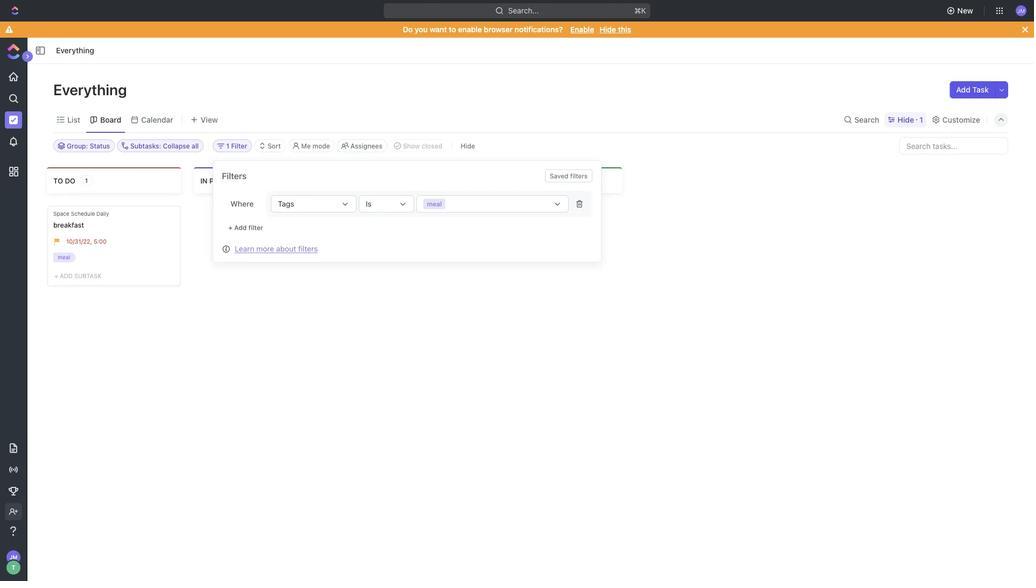 Task type: locate. For each thing, give the bounding box(es) containing it.
add task
[[956, 85, 989, 94]]

0
[[542, 177, 545, 184]]

hide for hide
[[461, 142, 475, 150]]

hide inside hide button
[[461, 142, 475, 150]]

1 right do
[[85, 177, 88, 184]]

filters right about
[[298, 245, 318, 253]]

1 vertical spatial add
[[234, 224, 247, 232]]

1
[[920, 115, 923, 124], [226, 142, 229, 150], [85, 177, 88, 184]]

0 vertical spatial +
[[228, 224, 233, 232]]

add left task at right top
[[956, 85, 971, 94]]

1 horizontal spatial hide
[[600, 25, 616, 34]]

about
[[276, 245, 296, 253]]

everything link
[[53, 44, 97, 57]]

search button
[[841, 112, 883, 127]]

subtask
[[74, 273, 101, 280]]

1 horizontal spatial 1
[[226, 142, 229, 150]]

space schedule daily breakfast
[[53, 211, 109, 229]]

new button
[[942, 2, 980, 19]]

+
[[228, 224, 233, 232], [54, 273, 58, 280]]

notifications?
[[515, 25, 563, 34]]

to do
[[53, 177, 75, 185]]

add task button
[[950, 81, 995, 99]]

saved
[[550, 172, 568, 180]]

daily
[[96, 211, 109, 217]]

1 vertical spatial to
[[53, 177, 63, 185]]

1 horizontal spatial +
[[228, 224, 233, 232]]

1 vertical spatial hide
[[898, 115, 914, 124]]

add for + add subtask
[[60, 273, 73, 280]]

to right want
[[449, 25, 456, 34]]

+ left subtask
[[54, 273, 58, 280]]

learn more about filters link
[[235, 245, 318, 253]]

add left filter
[[234, 224, 247, 232]]

filters
[[222, 171, 247, 181], [570, 172, 588, 180], [298, 245, 318, 253]]

calendar link
[[139, 112, 173, 127]]

0 horizontal spatial add
[[60, 273, 73, 280]]

0 vertical spatial add
[[956, 85, 971, 94]]

add left subtask
[[60, 273, 73, 280]]

0 vertical spatial 1
[[920, 115, 923, 124]]

2 horizontal spatial filters
[[570, 172, 588, 180]]

1 horizontal spatial to
[[449, 25, 456, 34]]

1 horizontal spatial filters
[[298, 245, 318, 253]]

customize button
[[928, 112, 984, 127]]

filters up where
[[222, 171, 247, 181]]

do
[[65, 177, 75, 185]]

do you want to enable browser notifications? enable hide this
[[403, 25, 631, 34]]

1 vertical spatial +
[[54, 273, 58, 280]]

2 horizontal spatial 1
[[920, 115, 923, 124]]

0 horizontal spatial hide
[[461, 142, 475, 150]]

enable
[[570, 25, 594, 34]]

browser
[[484, 25, 513, 34]]

enable
[[458, 25, 482, 34]]

task
[[973, 85, 989, 94]]

0 horizontal spatial 1
[[85, 177, 88, 184]]

meal
[[427, 200, 442, 208], [427, 200, 442, 208]]

2 vertical spatial add
[[60, 273, 73, 280]]

search...
[[508, 6, 539, 15]]

to
[[449, 25, 456, 34], [53, 177, 63, 185]]

1 horizontal spatial add
[[234, 224, 247, 232]]

to left do
[[53, 177, 63, 185]]

hide
[[600, 25, 616, 34], [898, 115, 914, 124], [461, 142, 475, 150]]

1 vertical spatial 1
[[226, 142, 229, 150]]

0 horizontal spatial to
[[53, 177, 63, 185]]

list
[[67, 115, 80, 124]]

1 inside dropdown button
[[226, 142, 229, 150]]

2 vertical spatial hide
[[461, 142, 475, 150]]

+ for + add filter
[[228, 224, 233, 232]]

board
[[100, 115, 121, 124]]

in progress
[[200, 177, 247, 185]]

1 left 'customize' button
[[920, 115, 923, 124]]

⌘k
[[634, 6, 646, 15]]

in
[[200, 177, 208, 185]]

progress
[[209, 177, 247, 185]]

do
[[403, 25, 413, 34]]

add for + add filter
[[234, 224, 247, 232]]

+ left filter
[[228, 224, 233, 232]]

2 horizontal spatial add
[[956, 85, 971, 94]]

0 horizontal spatial +
[[54, 273, 58, 280]]

2 vertical spatial 1
[[85, 177, 88, 184]]

2 horizontal spatial hide
[[898, 115, 914, 124]]

0 vertical spatial hide
[[600, 25, 616, 34]]

tags
[[278, 200, 294, 208]]

1 left filter
[[226, 142, 229, 150]]

filters right saved
[[570, 172, 588, 180]]

everything
[[56, 46, 94, 55], [53, 81, 130, 98]]

add
[[956, 85, 971, 94], [234, 224, 247, 232], [60, 273, 73, 280]]



Task type: vqa. For each thing, say whether or not it's contained in the screenshot.
progress
yes



Task type: describe. For each thing, give the bounding box(es) containing it.
is
[[366, 200, 372, 208]]

is button
[[359, 196, 414, 213]]

1 filter button
[[213, 140, 252, 152]]

space
[[53, 211, 69, 217]]

1 filter
[[226, 142, 247, 150]]

0 vertical spatial to
[[449, 25, 456, 34]]

learn more about filters
[[235, 245, 318, 253]]

0 horizontal spatial filters
[[222, 171, 247, 181]]

1 vertical spatial everything
[[53, 81, 130, 98]]

calendar
[[141, 115, 173, 124]]

this
[[618, 25, 631, 34]]

breakfast
[[53, 221, 84, 229]]

where
[[230, 200, 254, 208]]

assignees
[[350, 142, 382, 150]]

learn
[[235, 245, 254, 253]]

new
[[957, 6, 973, 15]]

tags button
[[271, 196, 357, 213]]

saved filters
[[550, 172, 588, 180]]

hide 1
[[898, 115, 923, 124]]

1 for 1 filter
[[226, 142, 229, 150]]

more
[[256, 245, 274, 253]]

schedule
[[71, 211, 95, 217]]

assignees button
[[337, 140, 387, 152]]

hide for hide 1
[[898, 115, 914, 124]]

customize
[[942, 115, 980, 124]]

+ for + add subtask
[[54, 273, 58, 280]]

search
[[855, 115, 879, 124]]

filter
[[248, 224, 263, 232]]

Search tasks... text field
[[900, 138, 1008, 154]]

you
[[415, 25, 428, 34]]

hide button
[[456, 140, 479, 152]]

+ add filter
[[228, 224, 263, 232]]

want
[[430, 25, 447, 34]]

+ add subtask
[[54, 273, 101, 280]]

filter
[[231, 142, 247, 150]]

1 for 1
[[85, 177, 88, 184]]

0 vertical spatial everything
[[56, 46, 94, 55]]

add inside add task button
[[956, 85, 971, 94]]

board link
[[98, 112, 121, 127]]

list link
[[65, 112, 80, 127]]



